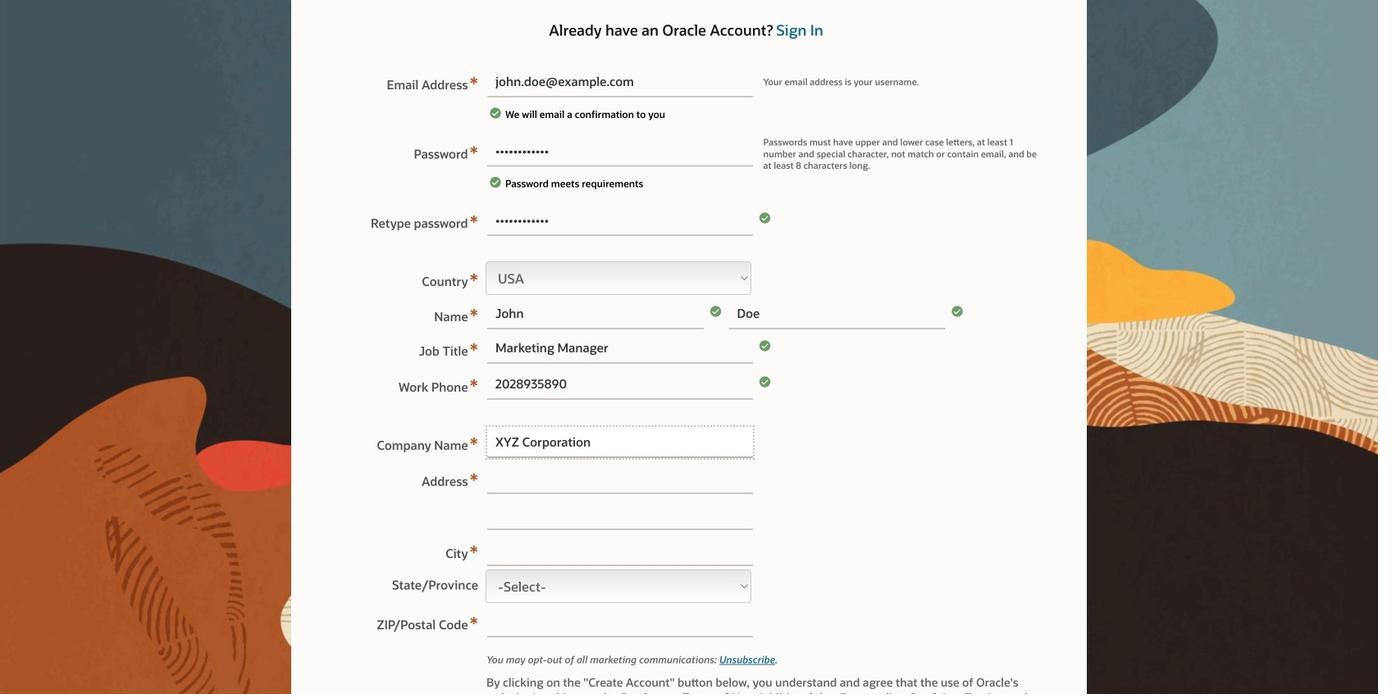 Task type: describe. For each thing, give the bounding box(es) containing it.
First or Given Name text field
[[487, 298, 704, 330]]

confirmation image
[[489, 103, 505, 123]]

confirmation image
[[489, 172, 505, 192]]



Task type: locate. For each thing, give the bounding box(es) containing it.
None text field
[[487, 369, 753, 400], [487, 427, 753, 458], [487, 369, 753, 400], [487, 427, 753, 458]]

None password field
[[487, 136, 753, 167], [487, 205, 753, 236], [487, 136, 753, 167], [487, 205, 753, 236]]

Last Name text field
[[729, 298, 946, 330]]

None text field
[[487, 67, 753, 98], [487, 333, 753, 364], [487, 463, 753, 495], [487, 499, 753, 531], [487, 536, 753, 567], [487, 607, 753, 638], [487, 67, 753, 98], [487, 333, 753, 364], [487, 463, 753, 495], [487, 499, 753, 531], [487, 536, 753, 567], [487, 607, 753, 638]]



